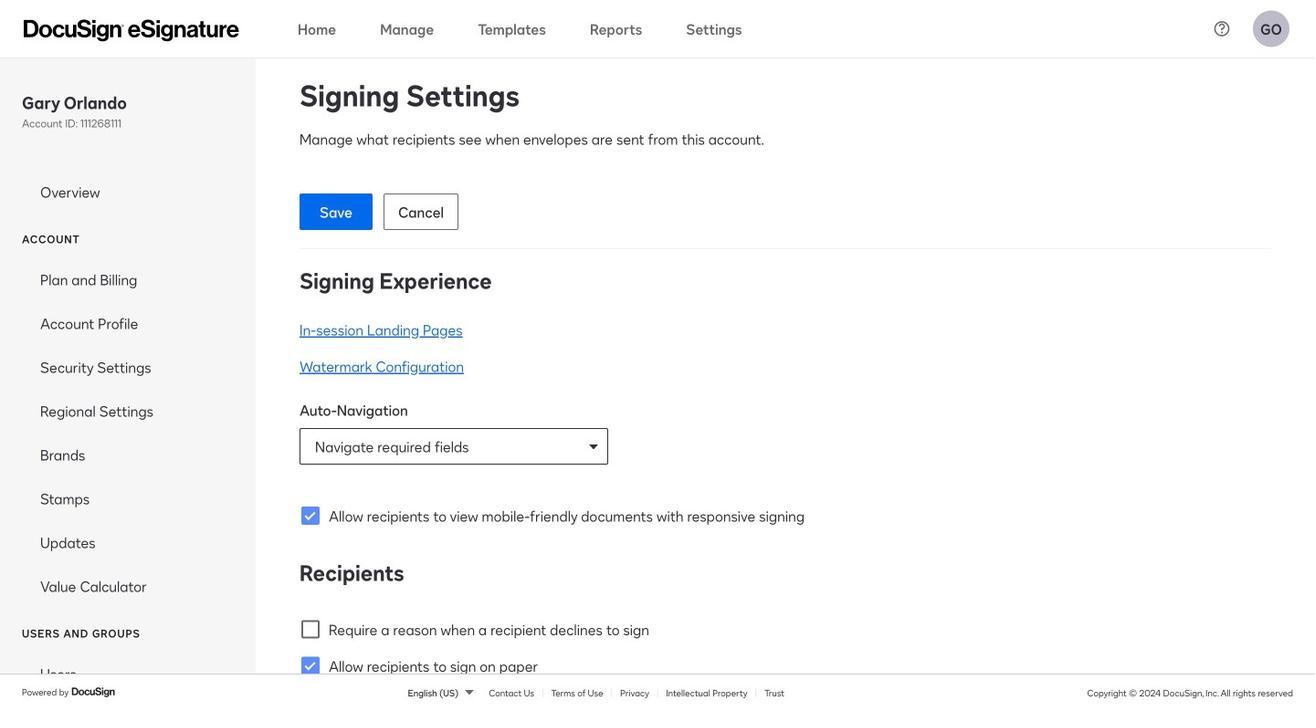 Task type: describe. For each thing, give the bounding box(es) containing it.
docusign image
[[71, 685, 117, 700]]

account element
[[0, 258, 256, 608]]

docusign admin image
[[24, 20, 239, 42]]



Task type: vqa. For each thing, say whether or not it's contained in the screenshot.
Enter keyword text field
no



